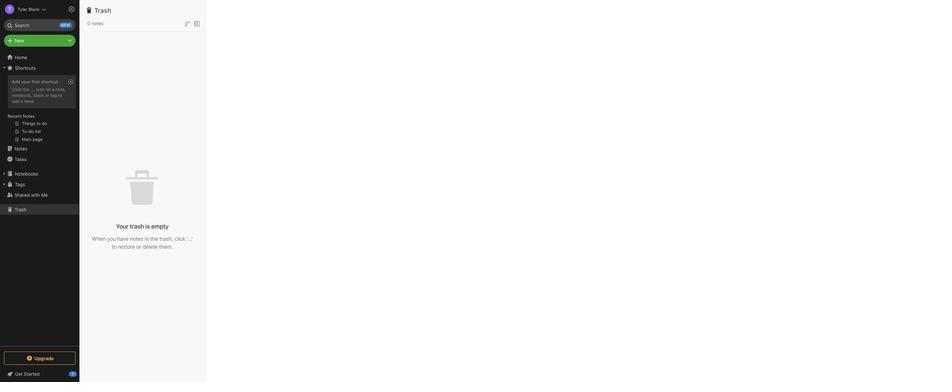 Task type: vqa. For each thing, say whether or not it's contained in the screenshot.
IN
yes



Task type: describe. For each thing, give the bounding box(es) containing it.
tags button
[[0, 179, 79, 190]]

expand notebooks image
[[2, 171, 7, 176]]

recent notes
[[8, 114, 35, 119]]

tag
[[51, 93, 57, 98]]

trash,
[[159, 236, 173, 242]]

notes link
[[0, 143, 79, 154]]

tasks
[[15, 156, 27, 162]]

a
[[52, 87, 54, 92]]

when you have notes in the trash, click '...' to restore or delete them.
[[92, 236, 193, 250]]

to inside icon on a note, notebook, stack or tag to add it here.
[[58, 93, 62, 98]]

...
[[31, 87, 35, 92]]

click
[[175, 236, 186, 242]]

shared with me
[[15, 192, 48, 198]]

Search text field
[[9, 19, 71, 31]]

upgrade
[[34, 356, 54, 361]]

1 vertical spatial notes
[[15, 146, 27, 151]]

icon
[[36, 87, 45, 92]]

the inside group
[[23, 87, 29, 92]]

new
[[15, 38, 24, 43]]

them.
[[159, 244, 173, 250]]

first
[[32, 79, 40, 84]]

0 vertical spatial notes
[[92, 21, 103, 26]]

stack
[[33, 93, 44, 98]]

notebook,
[[12, 93, 32, 98]]

trash
[[130, 223, 144, 230]]

0
[[87, 21, 90, 26]]

note window - empty element
[[206, 0, 952, 382]]

0 notes
[[87, 21, 103, 26]]

have
[[117, 236, 129, 242]]

upgrade button
[[4, 352, 75, 365]]

home link
[[0, 52, 79, 63]]

notebooks
[[15, 171, 38, 177]]

Help and Learning task checklist field
[[0, 369, 79, 380]]

delete
[[143, 244, 158, 250]]

shortcuts
[[15, 65, 36, 71]]

get started
[[15, 371, 40, 377]]

expand tags image
[[2, 182, 7, 187]]

7
[[72, 372, 74, 376]]

empty
[[151, 223, 169, 230]]

here.
[[24, 99, 35, 104]]

add
[[12, 99, 20, 104]]

you
[[107, 236, 116, 242]]

note list element
[[79, 0, 206, 382]]

new search field
[[9, 19, 72, 31]]



Task type: locate. For each thing, give the bounding box(es) containing it.
your
[[21, 79, 30, 84]]

click the ...
[[12, 87, 35, 92]]

tags
[[15, 182, 25, 187]]

tyler
[[18, 6, 27, 12]]

1 horizontal spatial the
[[150, 236, 158, 242]]

notes up 'tasks'
[[15, 146, 27, 151]]

is
[[145, 223, 150, 230]]

notes right recent
[[23, 114, 35, 119]]

tyler black
[[18, 6, 39, 12]]

1 vertical spatial trash
[[15, 207, 26, 212]]

trash inside note list 'element'
[[94, 7, 111, 14]]

shared with me link
[[0, 190, 79, 200]]

1 horizontal spatial trash
[[94, 7, 111, 14]]

or
[[45, 93, 49, 98], [136, 244, 141, 250]]

trash up 0 notes
[[94, 7, 111, 14]]

click
[[12, 87, 22, 92]]

Sort options field
[[183, 19, 191, 28]]

to
[[58, 93, 62, 98], [112, 244, 117, 250]]

1 vertical spatial notes
[[130, 236, 143, 242]]

1 vertical spatial to
[[112, 244, 117, 250]]

icon on a note, notebook, stack or tag to add it here.
[[12, 87, 66, 104]]

restore
[[118, 244, 135, 250]]

notes right 0
[[92, 21, 103, 26]]

new
[[61, 23, 70, 27]]

your
[[116, 223, 128, 230]]

or inside when you have notes in the trash, click '...' to restore or delete them.
[[136, 244, 141, 250]]

started
[[24, 371, 40, 377]]

Account field
[[0, 3, 46, 16]]

to inside when you have notes in the trash, click '...' to restore or delete them.
[[112, 244, 117, 250]]

0 vertical spatial or
[[45, 93, 49, 98]]

0 vertical spatial notes
[[23, 114, 35, 119]]

1 vertical spatial the
[[150, 236, 158, 242]]

trash down shared
[[15, 207, 26, 212]]

View options field
[[191, 19, 201, 28]]

0 vertical spatial trash
[[94, 7, 111, 14]]

1 horizontal spatial or
[[136, 244, 141, 250]]

the right in
[[150, 236, 158, 242]]

0 horizontal spatial or
[[45, 93, 49, 98]]

on
[[46, 87, 51, 92]]

tree containing home
[[0, 52, 79, 346]]

0 horizontal spatial the
[[23, 87, 29, 92]]

to down note,
[[58, 93, 62, 98]]

home
[[15, 54, 27, 60]]

group containing add your first shortcut
[[0, 73, 79, 146]]

trash
[[94, 7, 111, 14], [15, 207, 26, 212]]

'...'
[[187, 236, 193, 242]]

shortcut
[[41, 79, 58, 84]]

or down 'on'
[[45, 93, 49, 98]]

the left ...
[[23, 87, 29, 92]]

settings image
[[68, 5, 75, 13]]

0 horizontal spatial to
[[58, 93, 62, 98]]

note,
[[56, 87, 66, 92]]

tree
[[0, 52, 79, 346]]

get
[[15, 371, 23, 377]]

1 horizontal spatial notes
[[130, 236, 143, 242]]

notebooks link
[[0, 169, 79, 179]]

notes
[[92, 21, 103, 26], [130, 236, 143, 242]]

group inside tree
[[0, 73, 79, 146]]

it
[[21, 99, 23, 104]]

or left the delete
[[136, 244, 141, 250]]

0 vertical spatial to
[[58, 93, 62, 98]]

shared
[[15, 192, 30, 198]]

with
[[31, 192, 40, 198]]

notes
[[23, 114, 35, 119], [15, 146, 27, 151]]

1 vertical spatial or
[[136, 244, 141, 250]]

the inside when you have notes in the trash, click '...' to restore or delete them.
[[150, 236, 158, 242]]

trash inside trash link
[[15, 207, 26, 212]]

in
[[145, 236, 149, 242]]

or inside icon on a note, notebook, stack or tag to add it here.
[[45, 93, 49, 98]]

click to collapse image
[[77, 370, 82, 378]]

tasks button
[[0, 154, 79, 165]]

your trash is empty
[[116, 223, 169, 230]]

the
[[23, 87, 29, 92], [150, 236, 158, 242]]

when
[[92, 236, 106, 242]]

new button
[[4, 35, 75, 47]]

0 horizontal spatial notes
[[92, 21, 103, 26]]

add
[[12, 79, 20, 84]]

group
[[0, 73, 79, 146]]

notes left in
[[130, 236, 143, 242]]

to down you
[[112, 244, 117, 250]]

0 vertical spatial the
[[23, 87, 29, 92]]

shortcuts button
[[0, 63, 79, 73]]

me
[[41, 192, 48, 198]]

add your first shortcut
[[12, 79, 58, 84]]

1 horizontal spatial to
[[112, 244, 117, 250]]

black
[[29, 6, 39, 12]]

recent
[[8, 114, 22, 119]]

trash link
[[0, 204, 79, 215]]

notes inside when you have notes in the trash, click '...' to restore or delete them.
[[130, 236, 143, 242]]

0 horizontal spatial trash
[[15, 207, 26, 212]]



